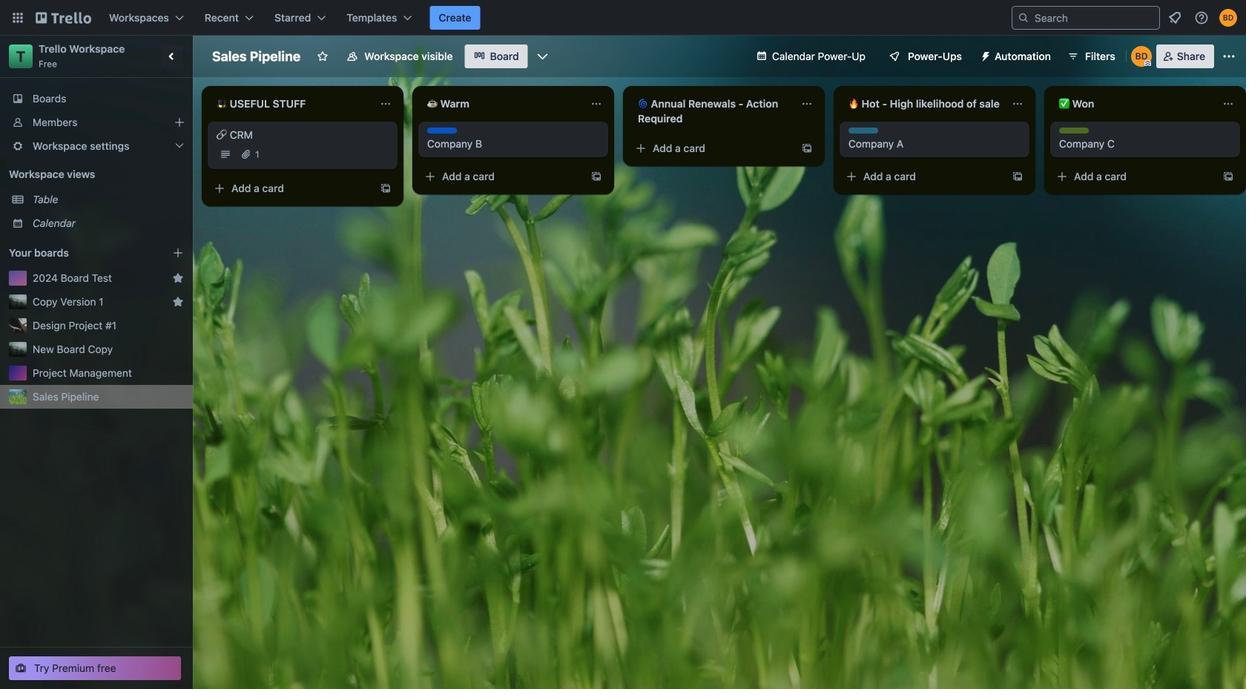 Task type: vqa. For each thing, say whether or not it's contained in the screenshot.
Home icon
no



Task type: locate. For each thing, give the bounding box(es) containing it.
create from template… image
[[801, 142, 813, 154], [590, 171, 602, 182], [1012, 171, 1024, 182], [380, 182, 392, 194]]

barb dwyer (barbdwyer3) image
[[1220, 9, 1237, 27]]

None text field
[[629, 92, 795, 131], [840, 92, 1006, 116], [629, 92, 795, 131], [840, 92, 1006, 116]]

primary element
[[0, 0, 1246, 36]]

this member is an admin of this board. image
[[1144, 60, 1151, 67]]

0 vertical spatial starred icon image
[[172, 272, 184, 284]]

starred icon image
[[172, 272, 184, 284], [172, 296, 184, 308]]

Board name text field
[[205, 45, 308, 68]]

1 vertical spatial starred icon image
[[172, 296, 184, 308]]

barb dwyer (barbdwyer3) image
[[1131, 46, 1152, 67]]

1 starred icon image from the top
[[172, 272, 184, 284]]

color: lime, title: "enterprise plan" element
[[1059, 128, 1089, 134]]

workspace navigation collapse icon image
[[162, 46, 182, 67]]

None text field
[[418, 92, 585, 116], [1050, 92, 1217, 116], [418, 92, 585, 116], [1050, 92, 1217, 116]]

create from template… image
[[1222, 171, 1234, 182]]



Task type: describe. For each thing, give the bounding box(es) containing it.
color: sky, title: "pro plan" element
[[849, 128, 878, 134]]

add board image
[[172, 247, 184, 259]]

0 notifications image
[[1166, 9, 1184, 27]]

show menu image
[[1222, 49, 1237, 64]]

search image
[[1018, 12, 1030, 24]]

back to home image
[[36, 6, 91, 30]]

customize views image
[[535, 49, 550, 64]]

star or unstar board image
[[317, 50, 329, 62]]

open information menu image
[[1194, 10, 1209, 25]]

color: blue, title: "lite plan" element
[[427, 128, 457, 134]]

Search field
[[1030, 7, 1159, 28]]

sm image
[[974, 45, 995, 65]]

your boards with 6 items element
[[9, 244, 150, 262]]

2 starred icon image from the top
[[172, 296, 184, 308]]



